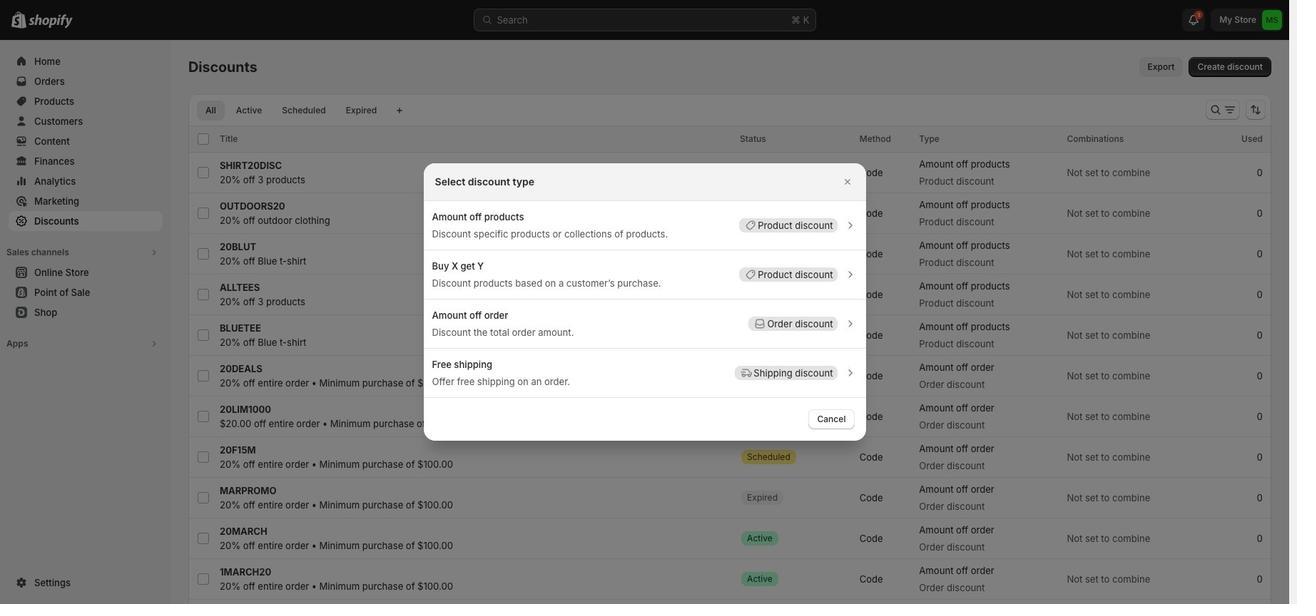 Task type: describe. For each thing, give the bounding box(es) containing it.
shopify image
[[29, 14, 73, 29]]



Task type: locate. For each thing, give the bounding box(es) containing it.
dialog
[[0, 163, 1290, 441]]

tab list
[[194, 100, 389, 121]]



Task type: vqa. For each thing, say whether or not it's contained in the screenshot.
tab list
yes



